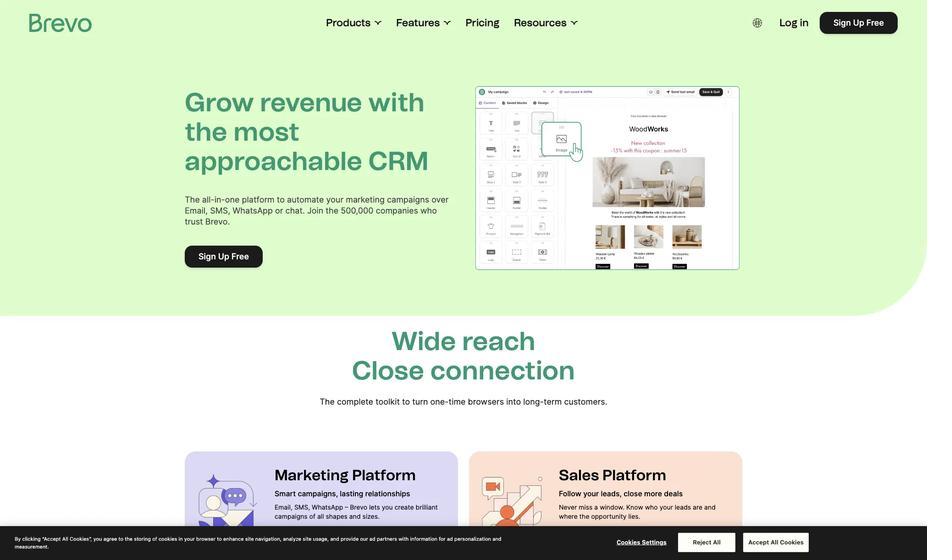 Task type: locate. For each thing, give the bounding box(es) containing it.
ad right our
[[370, 536, 375, 542]]

navigation,
[[255, 536, 282, 542]]

all inside button
[[771, 539, 778, 546]]

0 vertical spatial free
[[867, 18, 884, 28]]

1 vertical spatial sms,
[[294, 503, 310, 511]]

all inside 'button'
[[713, 539, 721, 546]]

all-
[[202, 195, 214, 205]]

close
[[624, 489, 642, 498]]

who right know
[[645, 503, 658, 511]]

cookies
[[617, 539, 640, 546], [780, 539, 804, 546]]

measurement.
[[15, 544, 49, 550]]

reject all
[[693, 539, 721, 546]]

cookies left 'settings'
[[617, 539, 640, 546]]

cookies right accept
[[780, 539, 804, 546]]

toolkit
[[376, 397, 400, 406]]

campaigns inside the all-in-one platform to automate your marketing campaigns over email, sms, whatsapp or chat. join the 500,000 companies who trust brevo.
[[387, 195, 429, 205]]

in right cookies on the bottom
[[179, 536, 183, 542]]

campaigns for of
[[275, 512, 308, 520]]

1 horizontal spatial up
[[853, 18, 864, 28]]

all right "accept
[[62, 536, 68, 542]]

site left usage,
[[303, 536, 311, 542]]

2 platform from the left
[[603, 467, 666, 484]]

whatsapp
[[233, 206, 273, 216], [312, 503, 343, 511]]

0 vertical spatial in
[[800, 17, 809, 29]]

0 vertical spatial sms,
[[210, 206, 230, 216]]

products link
[[326, 17, 382, 29]]

1 horizontal spatial home hero image image
[[480, 473, 544, 537]]

the complete toolkit to turn one-time browsers into long-term customers.
[[320, 397, 607, 406]]

2 cookies from the left
[[780, 539, 804, 546]]

ad
[[370, 536, 375, 542], [447, 536, 453, 542]]

into
[[506, 397, 521, 406]]

0 horizontal spatial sms,
[[210, 206, 230, 216]]

up
[[853, 18, 864, 28], [218, 252, 229, 261]]

who inside never miss a window. know who your leads are and where the opportunity lies.
[[645, 503, 658, 511]]

0 horizontal spatial campaigns
[[275, 512, 308, 520]]

miss
[[579, 503, 593, 511]]

0 vertical spatial sign up free button
[[820, 12, 898, 34]]

1 horizontal spatial site
[[303, 536, 311, 542]]

1 vertical spatial the
[[320, 397, 335, 406]]

you right lets in the bottom of the page
[[382, 503, 393, 511]]

0 vertical spatial of
[[309, 512, 315, 520]]

platform up relationships on the bottom left of the page
[[352, 467, 416, 484]]

1 vertical spatial sign
[[199, 252, 216, 261]]

in inside by clicking "accept all cookies", you agree to the storing of cookies in your browser to enhance site navigation, analyze site usage, and provide our ad partners with information for ad personalization and measurement.
[[179, 536, 183, 542]]

and right are
[[704, 503, 716, 511]]

the
[[185, 195, 200, 205], [320, 397, 335, 406]]

campaigns for over
[[387, 195, 429, 205]]

your left browser at the bottom
[[184, 536, 195, 542]]

0 horizontal spatial site
[[245, 536, 254, 542]]

to left 'turn'
[[402, 397, 410, 406]]

1 vertical spatial sign up free
[[199, 252, 249, 261]]

0 horizontal spatial of
[[152, 536, 157, 542]]

sms, down campaigns,
[[294, 503, 310, 511]]

leads,
[[601, 489, 622, 498]]

1 horizontal spatial you
[[382, 503, 393, 511]]

log in
[[780, 17, 809, 29]]

and inside never miss a window. know who your leads are and where the opportunity lies.
[[704, 503, 716, 511]]

sms, down in-
[[210, 206, 230, 216]]

0 horizontal spatial whatsapp
[[233, 206, 273, 216]]

0 horizontal spatial ad
[[370, 536, 375, 542]]

cookies inside the accept all cookies button
[[780, 539, 804, 546]]

of inside by clicking "accept all cookies", you agree to the storing of cookies in your browser to enhance site navigation, analyze site usage, and provide our ad partners with information for ad personalization and measurement.
[[152, 536, 157, 542]]

free
[[867, 18, 884, 28], [231, 252, 249, 261]]

1 horizontal spatial platform
[[603, 467, 666, 484]]

crm
[[368, 146, 429, 177]]

all right reject in the right of the page
[[713, 539, 721, 546]]

turn
[[412, 397, 428, 406]]

0 horizontal spatial all
[[62, 536, 68, 542]]

brevo.
[[205, 217, 230, 227]]

all right accept
[[771, 539, 778, 546]]

cookies",
[[70, 536, 92, 542]]

all for reject all
[[713, 539, 721, 546]]

0 vertical spatial sign
[[834, 18, 851, 28]]

1 horizontal spatial of
[[309, 512, 315, 520]]

0 vertical spatial up
[[853, 18, 864, 28]]

the inside the all-in-one platform to automate your marketing campaigns over email, sms, whatsapp or chat. join the 500,000 companies who trust brevo.
[[326, 206, 339, 216]]

0 vertical spatial the
[[185, 195, 200, 205]]

home hero image image for sales platform
[[480, 473, 544, 537]]

sms, inside the all-in-one platform to automate your marketing campaigns over email, sms, whatsapp or chat. join the 500,000 companies who trust brevo.
[[210, 206, 230, 216]]

more right close
[[644, 489, 662, 498]]

1 vertical spatial whatsapp
[[312, 503, 343, 511]]

0 vertical spatial you
[[382, 503, 393, 511]]

resources
[[514, 17, 567, 29]]

0 horizontal spatial home hero image image
[[196, 473, 260, 537]]

1 horizontal spatial all
[[713, 539, 721, 546]]

find out more
[[275, 533, 329, 542]]

email, up trust
[[185, 206, 208, 216]]

1 platform from the left
[[352, 467, 416, 484]]

where
[[559, 512, 578, 520]]

to
[[277, 195, 285, 205], [402, 397, 410, 406], [119, 536, 123, 542], [217, 536, 222, 542]]

who down over
[[420, 206, 437, 216]]

0 vertical spatial campaigns
[[387, 195, 429, 205]]

close
[[352, 355, 424, 386]]

1 vertical spatial who
[[645, 503, 658, 511]]

clicking
[[22, 536, 41, 542]]

0 horizontal spatial free
[[231, 252, 249, 261]]

1 horizontal spatial sms,
[[294, 503, 310, 511]]

0 horizontal spatial in
[[179, 536, 183, 542]]

email, inside the all-in-one platform to automate your marketing campaigns over email, sms, whatsapp or chat. join the 500,000 companies who trust brevo.
[[185, 206, 208, 216]]

analyze
[[283, 536, 301, 542]]

0 horizontal spatial platform
[[352, 467, 416, 484]]

1 site from the left
[[245, 536, 254, 542]]

the left all-
[[185, 195, 200, 205]]

one
[[225, 195, 240, 205]]

and right personalization at the bottom of page
[[493, 536, 501, 542]]

ad right for
[[447, 536, 453, 542]]

1 cookies from the left
[[617, 539, 640, 546]]

1 horizontal spatial who
[[645, 503, 658, 511]]

companies
[[376, 206, 418, 216]]

2 site from the left
[[303, 536, 311, 542]]

and
[[704, 503, 716, 511], [349, 512, 361, 520], [330, 536, 339, 542], [493, 536, 501, 542]]

1 horizontal spatial whatsapp
[[312, 503, 343, 511]]

1 horizontal spatial cookies
[[780, 539, 804, 546]]

1 horizontal spatial sign
[[834, 18, 851, 28]]

brilliant
[[416, 503, 438, 511]]

0 horizontal spatial who
[[420, 206, 437, 216]]

you
[[382, 503, 393, 511], [93, 536, 102, 542]]

or
[[275, 206, 283, 216]]

sms, inside email, sms, whatsapp – brevo lets you create brilliant campaigns of all shapes and sizes.
[[294, 503, 310, 511]]

0 horizontal spatial sign
[[199, 252, 216, 261]]

opportunity
[[591, 512, 627, 520]]

0 vertical spatial who
[[420, 206, 437, 216]]

trust
[[185, 217, 203, 227]]

2 home hero image image from the left
[[480, 473, 544, 537]]

1 home hero image image from the left
[[196, 473, 260, 537]]

0 horizontal spatial up
[[218, 252, 229, 261]]

all
[[62, 536, 68, 542], [713, 539, 721, 546], [771, 539, 778, 546]]

1 horizontal spatial sign up free button
[[820, 12, 898, 34]]

in right log
[[800, 17, 809, 29]]

1 vertical spatial up
[[218, 252, 229, 261]]

follow your leads, close more deals
[[559, 489, 683, 498]]

revenue
[[260, 87, 362, 118]]

of inside email, sms, whatsapp – brevo lets you create brilliant campaigns of all shapes and sizes.
[[309, 512, 315, 520]]

1 vertical spatial in
[[179, 536, 183, 542]]

0 vertical spatial email,
[[185, 206, 208, 216]]

campaigns inside email, sms, whatsapp – brevo lets you create brilliant campaigns of all shapes and sizes.
[[275, 512, 308, 520]]

your up 500,000
[[326, 195, 344, 205]]

1 horizontal spatial the
[[320, 397, 335, 406]]

with
[[368, 87, 425, 118], [399, 536, 409, 542]]

to inside the all-in-one platform to automate your marketing campaigns over email, sms, whatsapp or chat. join the 500,000 companies who trust brevo.
[[277, 195, 285, 205]]

email,
[[185, 206, 208, 216], [275, 503, 293, 511]]

of
[[309, 512, 315, 520], [152, 536, 157, 542]]

0 horizontal spatial email,
[[185, 206, 208, 216]]

platform up close
[[603, 467, 666, 484]]

0 vertical spatial sign up free
[[834, 18, 884, 28]]

1 horizontal spatial sign up free
[[834, 18, 884, 28]]

platform for sales platform
[[603, 467, 666, 484]]

0 horizontal spatial you
[[93, 536, 102, 542]]

0 horizontal spatial sign up free button
[[185, 246, 263, 268]]

1 vertical spatial with
[[399, 536, 409, 542]]

campaigns up companies
[[387, 195, 429, 205]]

0 vertical spatial with
[[368, 87, 425, 118]]

the inside the all-in-one platform to automate your marketing campaigns over email, sms, whatsapp or chat. join the 500,000 companies who trust brevo.
[[185, 195, 200, 205]]

sales
[[559, 467, 599, 484]]

1 vertical spatial email,
[[275, 503, 293, 511]]

1 horizontal spatial more
[[644, 489, 662, 498]]

of right storing
[[152, 536, 157, 542]]

lasting
[[340, 489, 363, 498]]

0 horizontal spatial cookies
[[617, 539, 640, 546]]

sign
[[834, 18, 851, 28], [199, 252, 216, 261]]

0 vertical spatial whatsapp
[[233, 206, 273, 216]]

who
[[420, 206, 437, 216], [645, 503, 658, 511]]

1 vertical spatial you
[[93, 536, 102, 542]]

1 horizontal spatial email,
[[275, 503, 293, 511]]

the for the all-in-one platform to automate your marketing campaigns over email, sms, whatsapp or chat. join the 500,000 companies who trust brevo.
[[185, 195, 200, 205]]

1 horizontal spatial ad
[[447, 536, 453, 542]]

you left agree
[[93, 536, 102, 542]]

enhance
[[223, 536, 244, 542]]

more right the out
[[309, 533, 329, 542]]

and down 'brevo'
[[349, 512, 361, 520]]

sign up free button
[[820, 12, 898, 34], [185, 246, 263, 268]]

1 vertical spatial of
[[152, 536, 157, 542]]

cookies settings
[[617, 539, 667, 546]]

1 horizontal spatial campaigns
[[387, 195, 429, 205]]

sign up free
[[834, 18, 884, 28], [199, 252, 249, 261]]

2 horizontal spatial all
[[771, 539, 778, 546]]

whatsapp up all
[[312, 503, 343, 511]]

site right enhance
[[245, 536, 254, 542]]

you inside by clicking "accept all cookies", you agree to the storing of cookies in your browser to enhance site navigation, analyze site usage, and provide our ad partners with information for ad personalization and measurement.
[[93, 536, 102, 542]]

email, down smart
[[275, 503, 293, 511]]

in
[[800, 17, 809, 29], [179, 536, 183, 542]]

0 horizontal spatial more
[[309, 533, 329, 542]]

campaigns up find
[[275, 512, 308, 520]]

1 vertical spatial free
[[231, 252, 249, 261]]

email, sms, whatsapp – brevo lets you create brilliant campaigns of all shapes and sizes.
[[275, 503, 438, 520]]

to up or
[[277, 195, 285, 205]]

site
[[245, 536, 254, 542], [303, 536, 311, 542]]

2 ad from the left
[[447, 536, 453, 542]]

the left complete
[[320, 397, 335, 406]]

home hero image image
[[196, 473, 260, 537], [480, 473, 544, 537]]

platform
[[242, 195, 275, 205]]

cookies settings button
[[613, 534, 670, 552]]

of for all
[[309, 512, 315, 520]]

provide
[[341, 536, 359, 542]]

personalization
[[454, 536, 491, 542]]

1 vertical spatial more
[[309, 533, 329, 542]]

your
[[326, 195, 344, 205], [583, 489, 599, 498], [660, 503, 673, 511], [184, 536, 195, 542]]

platform
[[352, 467, 416, 484], [603, 467, 666, 484]]

0 horizontal spatial the
[[185, 195, 200, 205]]

leads
[[675, 503, 691, 511]]

of left all
[[309, 512, 315, 520]]

1 vertical spatial campaigns
[[275, 512, 308, 520]]

with inside "grow revenue with the most approachable crm"
[[368, 87, 425, 118]]

your down deals
[[660, 503, 673, 511]]

whatsapp down platform
[[233, 206, 273, 216]]

who inside the all-in-one platform to automate your marketing campaigns over email, sms, whatsapp or chat. join the 500,000 companies who trust brevo.
[[420, 206, 437, 216]]



Task type: vqa. For each thing, say whether or not it's contained in the screenshot.
the Boost sales efficiency to drive growth
no



Task type: describe. For each thing, give the bounding box(es) containing it.
your inside the all-in-one platform to automate your marketing campaigns over email, sms, whatsapp or chat. join the 500,000 companies who trust brevo.
[[326, 195, 344, 205]]

1 horizontal spatial free
[[867, 18, 884, 28]]

browser
[[196, 536, 216, 542]]

for
[[439, 536, 446, 542]]

a
[[594, 503, 598, 511]]

time
[[449, 397, 466, 406]]

by clicking "accept all cookies", you agree to the storing of cookies in your browser to enhance site navigation, analyze site usage, and provide our ad partners with information for ad personalization and measurement.
[[15, 536, 501, 550]]

create
[[395, 503, 414, 511]]

the for the complete toolkit to turn one-time browsers into long-term customers.
[[320, 397, 335, 406]]

customers.
[[564, 397, 607, 406]]

shapes
[[326, 512, 348, 520]]

lies.
[[628, 512, 640, 520]]

email, inside email, sms, whatsapp – brevo lets you create brilliant campaigns of all shapes and sizes.
[[275, 503, 293, 511]]

find
[[275, 533, 292, 542]]

by
[[15, 536, 21, 542]]

know
[[626, 503, 643, 511]]

complete
[[337, 397, 373, 406]]

1 ad from the left
[[370, 536, 375, 542]]

to right agree
[[119, 536, 123, 542]]

–
[[345, 503, 348, 511]]

log in link
[[780, 17, 809, 29]]

approachable
[[185, 146, 362, 177]]

1 horizontal spatial in
[[800, 17, 809, 29]]

window.
[[600, 503, 625, 511]]

in-
[[214, 195, 225, 205]]

brevo image
[[29, 14, 92, 32]]

whatsapp inside email, sms, whatsapp – brevo lets you create brilliant campaigns of all shapes and sizes.
[[312, 503, 343, 511]]

features link
[[396, 17, 451, 29]]

your inside never miss a window. know who your leads are and where the opportunity lies.
[[660, 503, 673, 511]]

all for accept all cookies
[[771, 539, 778, 546]]

pricing link
[[466, 17, 499, 29]]

accept all cookies button
[[743, 533, 809, 552]]

sizes.
[[363, 512, 380, 520]]

settings
[[642, 539, 667, 546]]

products
[[326, 17, 371, 29]]

the all-in-one platform to automate your marketing campaigns over email, sms, whatsapp or chat. join the 500,000 companies who trust brevo.
[[185, 195, 449, 227]]

features
[[396, 17, 440, 29]]

are
[[693, 503, 703, 511]]

deals
[[664, 489, 683, 498]]

out
[[294, 533, 307, 542]]

resources link
[[514, 17, 578, 29]]

all
[[317, 512, 324, 520]]

lets
[[369, 503, 380, 511]]

wide
[[392, 326, 456, 357]]

grow
[[185, 87, 254, 118]]

of for cookies
[[152, 536, 157, 542]]

1 vertical spatial sign up free button
[[185, 246, 263, 268]]

500,000
[[341, 206, 374, 216]]

relationships
[[365, 489, 410, 498]]

campaigns,
[[298, 489, 338, 498]]

"accept
[[42, 536, 61, 542]]

the inside by clicking "accept all cookies", you agree to the storing of cookies in your browser to enhance site navigation, analyze site usage, and provide our ad partners with information for ad personalization and measurement.
[[125, 536, 133, 542]]

whatsapp inside the all-in-one platform to automate your marketing campaigns over email, sms, whatsapp or chat. join the 500,000 companies who trust brevo.
[[233, 206, 273, 216]]

marketing platform
[[275, 467, 416, 484]]

the inside "grow revenue with the most approachable crm"
[[185, 117, 227, 147]]

log
[[780, 17, 798, 29]]

home hero image image for marketing platform
[[196, 473, 260, 537]]

one-
[[430, 397, 449, 406]]

over
[[432, 195, 449, 205]]

and inside email, sms, whatsapp – brevo lets you create brilliant campaigns of all shapes and sizes.
[[349, 512, 361, 520]]

cookies inside button
[[617, 539, 640, 546]]

grow revenue with the most approachable crm
[[185, 87, 429, 177]]

all inside by clicking "accept all cookies", you agree to the storing of cookies in your browser to enhance site navigation, analyze site usage, and provide our ad partners with information for ad personalization and measurement.
[[62, 536, 68, 542]]

0 horizontal spatial sign up free
[[199, 252, 249, 261]]

your inside by clicking "accept all cookies", you agree to the storing of cookies in your browser to enhance site navigation, analyze site usage, and provide our ad partners with information for ad personalization and measurement.
[[184, 536, 195, 542]]

reach
[[462, 326, 536, 357]]

button image
[[753, 18, 762, 28]]

browsers
[[468, 397, 504, 406]]

automate
[[287, 195, 324, 205]]

to right browser at the bottom
[[217, 536, 222, 542]]

connection
[[430, 355, 575, 386]]

and right usage,
[[330, 536, 339, 542]]

follow
[[559, 489, 581, 498]]

the inside never miss a window. know who your leads are and where the opportunity lies.
[[580, 512, 589, 520]]

marketing
[[275, 467, 349, 484]]

our
[[360, 536, 368, 542]]

never
[[559, 503, 577, 511]]

join
[[307, 206, 323, 216]]

brevo
[[350, 503, 367, 511]]

smart campaigns, lasting relationships
[[275, 489, 410, 498]]

smart
[[275, 489, 296, 498]]

usage,
[[313, 536, 329, 542]]

information
[[410, 536, 437, 542]]

accept
[[748, 539, 769, 546]]

pricing
[[466, 17, 499, 29]]

cookies
[[159, 536, 177, 542]]

storing
[[134, 536, 151, 542]]

0 vertical spatial more
[[644, 489, 662, 498]]

long-
[[523, 397, 544, 406]]

chat.
[[285, 206, 305, 216]]

you inside email, sms, whatsapp – brevo lets you create brilliant campaigns of all shapes and sizes.
[[382, 503, 393, 511]]

partners
[[377, 536, 397, 542]]

with inside by clicking "accept all cookies", you agree to the storing of cookies in your browser to enhance site navigation, analyze site usage, and provide our ad partners with information for ad personalization and measurement.
[[399, 536, 409, 542]]

platform for marketing platform
[[352, 467, 416, 484]]

term
[[544, 397, 562, 406]]

reject all button
[[678, 533, 736, 552]]

most
[[233, 117, 299, 147]]

wide reach close connection
[[352, 326, 575, 386]]

your up a
[[583, 489, 599, 498]]

sales platform
[[559, 467, 666, 484]]



